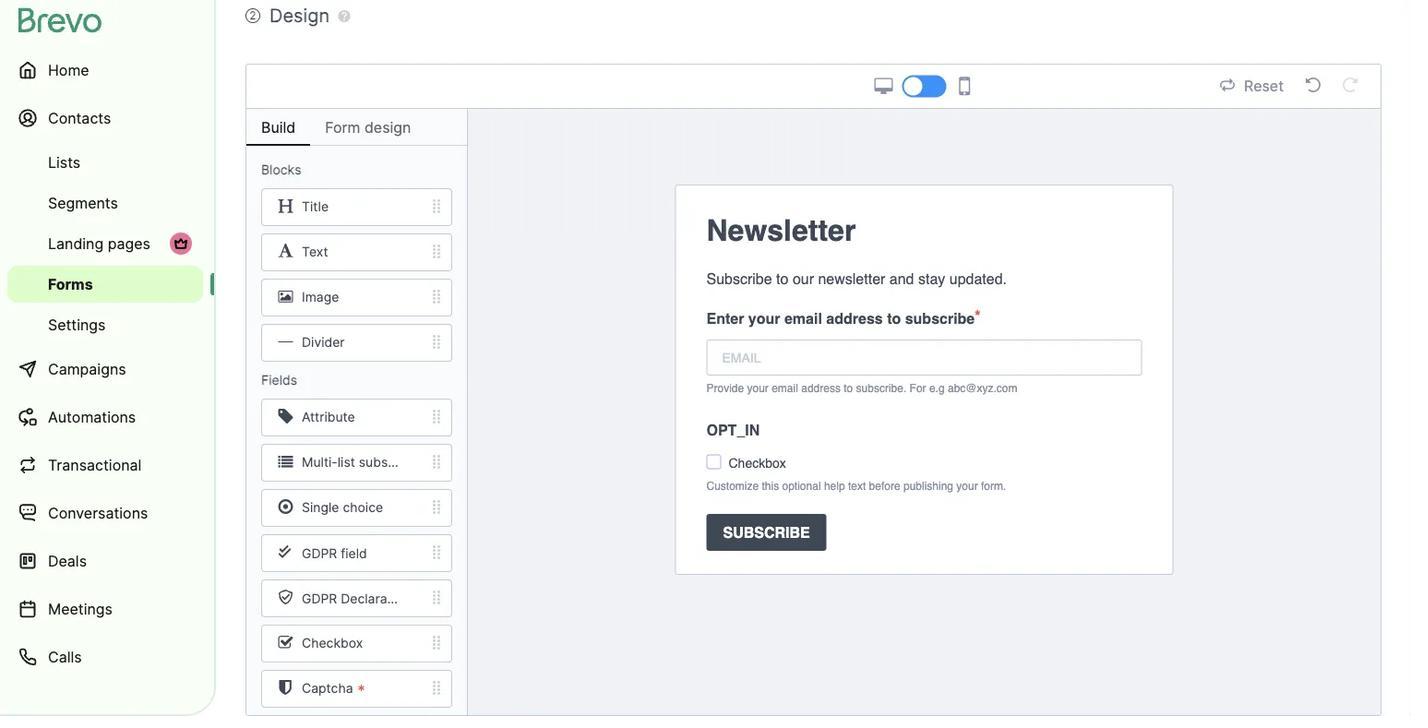 Task type: locate. For each thing, give the bounding box(es) containing it.
your
[[749, 310, 781, 327], [747, 382, 769, 395], [957, 480, 978, 493]]

meetings link
[[7, 587, 203, 632]]

optional
[[783, 480, 821, 493]]

calls
[[48, 648, 82, 666]]

1 gdpr from the top
[[302, 546, 337, 562]]

1 vertical spatial gdpr
[[302, 591, 337, 607]]

email right provide
[[772, 382, 799, 395]]

gdpr down gdpr field on the bottom left of the page
[[302, 591, 337, 607]]

text button
[[247, 234, 467, 271]]

settings
[[48, 316, 106, 334]]

reset button
[[1215, 74, 1290, 98]]

0 vertical spatial to
[[777, 270, 789, 287]]

multi-
[[302, 455, 338, 471]]

gdpr field
[[302, 546, 367, 562]]

0 vertical spatial gdpr
[[302, 546, 337, 562]]

subscribe button
[[692, 507, 1157, 559]]

address left subscribe.
[[802, 382, 841, 395]]

to left subscribe.
[[844, 382, 853, 395]]

email down our
[[785, 310, 823, 327]]

gdpr left field
[[302, 546, 337, 562]]

calls link
[[7, 635, 203, 680]]

landing
[[48, 235, 104, 253]]

address for subscribe.
[[802, 382, 841, 395]]

stay
[[919, 270, 946, 287]]

email for enter
[[785, 310, 823, 327]]

left___rvooi image
[[174, 236, 188, 251]]

subscribe
[[906, 310, 975, 327]]

your right provide
[[747, 382, 769, 395]]

text
[[302, 244, 328, 260]]

checkbox
[[729, 456, 786, 470], [302, 636, 363, 652]]

enter your email address to subscribe
[[707, 310, 975, 327]]

0 vertical spatial checkbox
[[729, 456, 786, 470]]

1 horizontal spatial checkbox
[[729, 456, 786, 470]]

single
[[302, 500, 339, 516]]

1 vertical spatial email
[[772, 382, 799, 395]]

form
[[325, 118, 360, 136]]

gdpr declaration button
[[247, 580, 467, 618]]

your for enter
[[749, 310, 781, 327]]

forms link
[[7, 266, 203, 303]]

to left our
[[777, 270, 789, 287]]

to down and
[[887, 310, 901, 327]]

0 vertical spatial email
[[785, 310, 823, 327]]

None text field
[[707, 340, 1143, 376]]

address
[[827, 310, 883, 327], [802, 382, 841, 395]]

image
[[302, 290, 339, 305]]

1 vertical spatial to
[[887, 310, 901, 327]]

gdpr field button
[[247, 535, 467, 572]]

text
[[848, 480, 866, 493]]

to inside subscribe to our newsletter and stay updated. text box
[[777, 270, 789, 287]]

transactional
[[48, 456, 142, 474]]

checkbox up captcha at the bottom of page
[[302, 636, 363, 652]]

attribute button
[[247, 399, 467, 437]]

your left form.
[[957, 480, 978, 493]]

0 vertical spatial your
[[749, 310, 781, 327]]

2 vertical spatial to
[[844, 382, 853, 395]]

checkbox button
[[247, 625, 467, 663]]

newsletter
[[707, 214, 856, 248]]

image button
[[247, 279, 467, 317]]

updated.
[[950, 270, 1007, 287]]

forms
[[48, 275, 93, 293]]

address down subscribe to our newsletter and stay updated. at the top
[[827, 310, 883, 327]]

home
[[48, 61, 89, 79]]

0 vertical spatial address
[[827, 310, 883, 327]]

email
[[785, 310, 823, 327], [772, 382, 799, 395]]

1 vertical spatial your
[[747, 382, 769, 395]]

2 vertical spatial your
[[957, 480, 978, 493]]

form.
[[982, 480, 1007, 493]]

campaigns link
[[7, 347, 203, 392]]

2 gdpr from the top
[[302, 591, 337, 607]]

gdpr inside button
[[302, 546, 337, 562]]

captcha button
[[247, 670, 467, 708]]

provide
[[707, 382, 744, 395]]

design
[[270, 4, 330, 27]]

campaigns
[[48, 360, 126, 378]]

transactional link
[[7, 443, 203, 488]]

subscribe.
[[856, 382, 907, 395]]

2 horizontal spatial to
[[887, 310, 901, 327]]

to
[[777, 270, 789, 287], [887, 310, 901, 327], [844, 382, 853, 395]]

0 horizontal spatial checkbox
[[302, 636, 363, 652]]

gdpr inside button
[[302, 591, 337, 607]]

1 horizontal spatial to
[[844, 382, 853, 395]]

checkbox up this
[[729, 456, 786, 470]]

1 vertical spatial address
[[802, 382, 841, 395]]

title button
[[247, 188, 467, 226]]

checkbox inside text field
[[729, 456, 786, 470]]

your right enter
[[749, 310, 781, 327]]

pages
[[108, 235, 150, 253]]

landing pages link
[[7, 225, 203, 262]]

Newsletter text field
[[707, 209, 1143, 253]]

before
[[869, 480, 901, 493]]

multi-list subscription
[[302, 455, 434, 471]]

newsletter
[[819, 270, 886, 287]]

segments
[[48, 194, 118, 212]]

build
[[261, 118, 296, 136]]

your for provide
[[747, 382, 769, 395]]

1 vertical spatial checkbox
[[302, 636, 363, 652]]

0 horizontal spatial to
[[777, 270, 789, 287]]

single choice
[[302, 500, 383, 516]]

subscribe
[[707, 270, 773, 287]]

form design link
[[310, 109, 426, 146]]

subscribe to our newsletter and stay updated.
[[707, 270, 1007, 287]]

gdpr
[[302, 546, 337, 562], [302, 591, 337, 607]]

newsletter button
[[692, 201, 1157, 260]]

automations link
[[7, 395, 203, 440]]



Task type: vqa. For each thing, say whether or not it's contained in the screenshot.
left The
no



Task type: describe. For each thing, give the bounding box(es) containing it.
enter
[[707, 310, 745, 327]]

abc@xyz.com
[[948, 382, 1018, 395]]

opt_in
[[707, 422, 760, 439]]

field
[[341, 546, 367, 562]]

lists link
[[7, 144, 203, 181]]

choice
[[343, 500, 383, 516]]

subscription
[[359, 455, 434, 471]]

automations
[[48, 408, 136, 426]]

divider button
[[247, 324, 467, 362]]

contacts
[[48, 109, 111, 127]]

captcha
[[302, 681, 353, 697]]

lists
[[48, 153, 81, 171]]

subscribe to our newsletter and stay updated. button
[[692, 260, 1157, 297]]

list
[[338, 455, 355, 471]]

gdpr for gdpr field
[[302, 546, 337, 562]]

home link
[[7, 48, 203, 92]]

address for subscribe
[[827, 310, 883, 327]]

contacts link
[[7, 96, 203, 140]]

landing pages
[[48, 235, 150, 253]]

gdpr for gdpr declaration
[[302, 591, 337, 607]]

blocks
[[261, 162, 302, 178]]

segments link
[[7, 185, 203, 222]]

settings link
[[7, 307, 203, 343]]

to for subscribe.
[[844, 382, 853, 395]]

customize
[[707, 480, 759, 493]]

2
[[250, 9, 256, 22]]

provide your email address to subscribe. for e.g abc@xyz.com
[[707, 382, 1018, 395]]

and
[[890, 270, 915, 287]]

attribute
[[302, 410, 355, 425]]

gdpr declaration
[[302, 591, 410, 607]]

single choice button
[[247, 489, 467, 527]]

meetings
[[48, 600, 113, 618]]

e.g
[[930, 382, 945, 395]]

divider
[[302, 335, 345, 351]]

subscribe
[[723, 524, 810, 541]]

deals
[[48, 552, 87, 570]]

conversations
[[48, 504, 148, 522]]

design
[[365, 118, 411, 136]]

this
[[762, 480, 779, 493]]

reset
[[1245, 77, 1284, 95]]

conversations link
[[7, 491, 203, 536]]

Subscribe to our newsletter and stay updated. text field
[[707, 268, 1143, 290]]

customize this optional help text before publishing your form.
[[707, 480, 1007, 493]]

publishing
[[904, 480, 954, 493]]

fields
[[261, 373, 297, 388]]

checkbox inside button
[[302, 636, 363, 652]]

build link
[[247, 109, 310, 146]]

multi-list subscription button
[[247, 444, 467, 482]]

deals link
[[7, 539, 203, 584]]

our
[[793, 270, 814, 287]]

for
[[910, 382, 927, 395]]

title
[[302, 199, 329, 215]]

to for subscribe
[[887, 310, 901, 327]]

help
[[824, 480, 845, 493]]

declaration
[[341, 591, 410, 607]]

email for provide
[[772, 382, 799, 395]]

Checkbox text field
[[729, 453, 1138, 473]]

form design
[[325, 118, 411, 136]]



